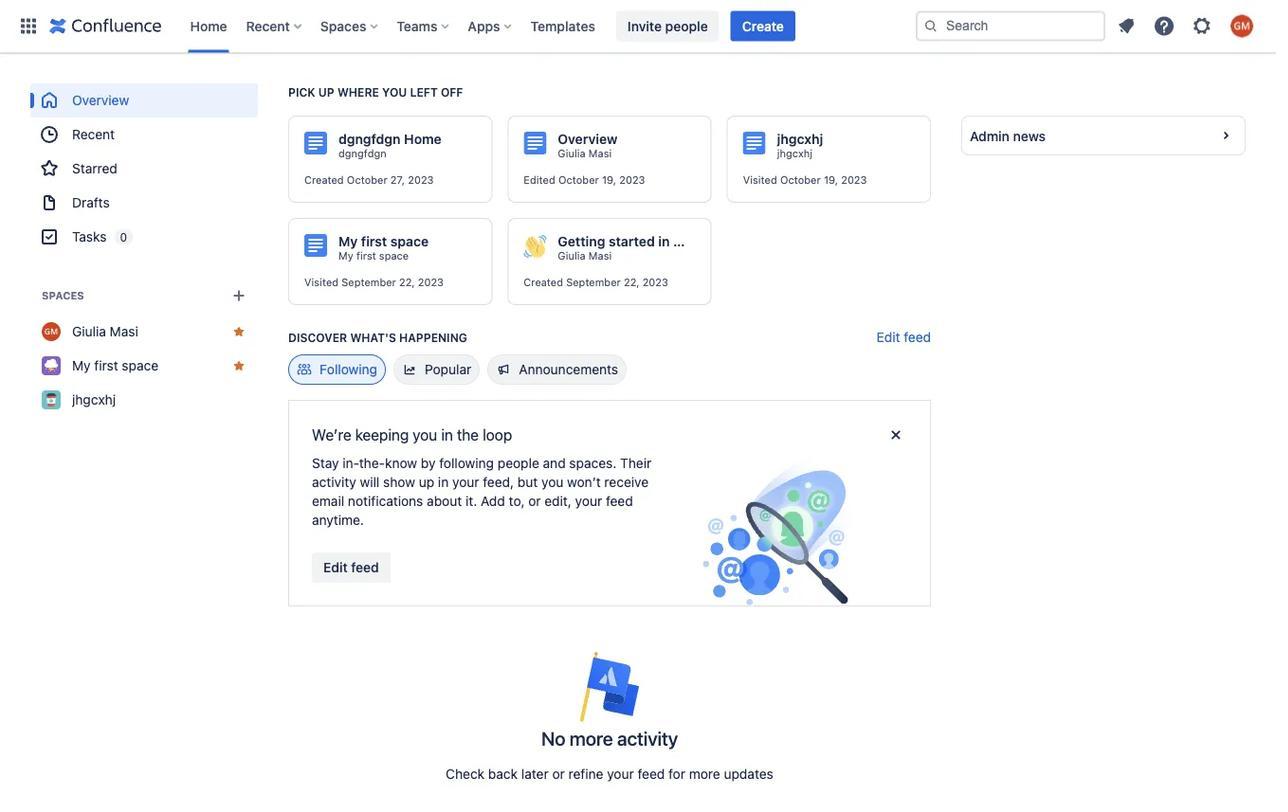 Task type: vqa. For each thing, say whether or not it's contained in the screenshot.
Design to the right
no



Task type: describe. For each thing, give the bounding box(es) containing it.
1 october from the left
[[347, 174, 388, 186]]

invite people button
[[616, 11, 720, 41]]

teams button
[[391, 11, 457, 41]]

updates
[[724, 767, 774, 782]]

2 vertical spatial giulia masi link
[[30, 315, 258, 349]]

admin
[[970, 128, 1010, 143]]

feed,
[[483, 475, 514, 490]]

dgngfdgn for dgngfdgn home
[[339, 131, 401, 147]]

and
[[543, 456, 566, 471]]

0 vertical spatial more
[[570, 727, 613, 750]]

stay
[[312, 456, 339, 471]]

started
[[609, 234, 655, 249]]

edit,
[[545, 494, 572, 509]]

check back later or refine your feed for more updates
[[446, 767, 774, 782]]

no
[[541, 727, 566, 750]]

people inside button
[[665, 18, 708, 34]]

0 vertical spatial edit feed
[[877, 330, 931, 345]]

settings icon image
[[1191, 15, 1214, 37]]

giulia masi link for giulia
[[558, 147, 612, 160]]

19, for jhgcxhj
[[824, 174, 838, 186]]

discover
[[288, 331, 347, 344]]

admin news button
[[963, 117, 1245, 155]]

giulia masi
[[72, 324, 138, 340]]

27,
[[391, 174, 405, 186]]

2023 for overview
[[619, 174, 645, 186]]

your profile and preferences image
[[1231, 15, 1254, 37]]

or inside stay in-the-know by following people and spaces. their activity will show up in your feed, but you won't receive email notifications about it. add to, or edit, your feed anytime.
[[528, 494, 541, 509]]

starred
[[72, 161, 117, 176]]

email
[[312, 494, 344, 509]]

create a space image
[[228, 285, 250, 307]]

2 vertical spatial giulia
[[72, 324, 106, 340]]

will
[[360, 475, 380, 490]]

in inside getting started in confluence giulia masi
[[659, 234, 670, 249]]

home link
[[184, 11, 233, 41]]

giulia inside overview giulia masi
[[558, 147, 586, 160]]

22, for giulia masi
[[624, 276, 640, 289]]

notifications
[[348, 494, 423, 509]]

notification icon image
[[1115, 15, 1138, 37]]

popular button
[[394, 355, 480, 385]]

22, for my first space
[[399, 276, 415, 289]]

0
[[120, 230, 127, 244]]

invite
[[628, 18, 662, 34]]

apps button
[[462, 11, 519, 41]]

in-
[[343, 456, 359, 471]]

their
[[620, 456, 652, 471]]

Search field
[[916, 11, 1106, 41]]

later
[[521, 767, 549, 782]]

news
[[1013, 128, 1046, 143]]

dgngfdgn link
[[339, 147, 387, 160]]

receive
[[605, 475, 649, 490]]

masi inside getting started in confluence giulia masi
[[589, 250, 612, 262]]

refine
[[569, 767, 604, 782]]

templates link
[[525, 11, 601, 41]]

following button
[[288, 355, 386, 385]]

discover what's happening
[[288, 331, 467, 344]]

we're
[[312, 426, 351, 444]]

recent link
[[30, 118, 258, 152]]

2 vertical spatial masi
[[110, 324, 138, 340]]

2 horizontal spatial your
[[607, 767, 634, 782]]

create link
[[731, 11, 796, 41]]

invite people
[[628, 18, 708, 34]]

it.
[[466, 494, 477, 509]]

1 horizontal spatial my first space link
[[339, 249, 409, 263]]

up inside stay in-the-know by following people and spaces. their activity will show up in your feed, but you won't receive email notifications about it. add to, or edit, your feed anytime.
[[419, 475, 434, 490]]

apps
[[468, 18, 500, 34]]

unstar this space image
[[231, 324, 247, 340]]

by
[[421, 456, 436, 471]]

to,
[[509, 494, 525, 509]]

overview for overview giulia masi
[[558, 131, 618, 147]]

created september 22, 2023
[[524, 276, 669, 289]]

recent button
[[240, 11, 309, 41]]

announcements button
[[488, 355, 627, 385]]

drafts
[[72, 195, 110, 211]]

1 horizontal spatial more
[[689, 767, 721, 782]]

1 horizontal spatial home
[[404, 131, 442, 147]]

close message box image
[[885, 424, 908, 447]]

off
[[441, 85, 463, 99]]

activity inside stay in-the-know by following people and spaces. their activity will show up in your feed, but you won't receive email notifications about it. add to, or edit, your feed anytime.
[[312, 475, 356, 490]]

1 vertical spatial jhgcxhj link
[[30, 383, 258, 417]]

dgngfdgn home
[[339, 131, 442, 147]]

announcements
[[519, 362, 618, 377]]

spaces.
[[569, 456, 617, 471]]

october for overview
[[558, 174, 599, 186]]

left
[[410, 85, 438, 99]]

show
[[383, 475, 415, 490]]

create
[[742, 18, 784, 34]]

home inside global element
[[190, 18, 227, 34]]

created october 27, 2023
[[304, 174, 434, 186]]

visited september 22, 2023
[[304, 276, 444, 289]]

1 vertical spatial edit
[[323, 560, 348, 576]]

2023 for jhgcxhj
[[841, 174, 867, 186]]

1 vertical spatial in
[[441, 426, 453, 444]]

visited for visited september 22, 2023
[[304, 276, 339, 289]]

in inside stay in-the-know by following people and spaces. their activity will show up in your feed, but you won't receive email notifications about it. add to, or edit, your feed anytime.
[[438, 475, 449, 490]]



Task type: locate. For each thing, give the bounding box(es) containing it.
22, down getting started in confluence giulia masi
[[624, 276, 640, 289]]

0 horizontal spatial edit
[[323, 560, 348, 576]]

0 vertical spatial created
[[304, 174, 344, 186]]

global element
[[11, 0, 912, 53]]

my first space link up visited september 22, 2023
[[339, 249, 409, 263]]

people inside stay in-the-know by following people and spaces. their activity will show up in your feed, but you won't receive email notifications about it. add to, or edit, your feed anytime.
[[498, 456, 539, 471]]

activity up for
[[617, 727, 678, 750]]

0 vertical spatial overview
[[72, 92, 129, 108]]

0 horizontal spatial jhgcxhj link
[[30, 383, 258, 417]]

giulia masi link
[[558, 147, 612, 160], [558, 249, 612, 263], [30, 315, 258, 349]]

confluence image
[[49, 15, 162, 37], [49, 15, 162, 37]]

1 horizontal spatial people
[[665, 18, 708, 34]]

2 19, from the left
[[824, 174, 838, 186]]

0 horizontal spatial 22,
[[399, 276, 415, 289]]

0 horizontal spatial your
[[452, 475, 479, 490]]

about
[[427, 494, 462, 509]]

following
[[439, 456, 494, 471]]

september for visited
[[342, 276, 396, 289]]

more up refine
[[570, 727, 613, 750]]

1 vertical spatial overview
[[558, 131, 618, 147]]

1 horizontal spatial overview
[[558, 131, 618, 147]]

masi down "0"
[[110, 324, 138, 340]]

feed inside stay in-the-know by following people and spaces. their activity will show up in your feed, but you won't receive email notifications about it. add to, or edit, your feed anytime.
[[606, 494, 633, 509]]

0 vertical spatial home
[[190, 18, 227, 34]]

spaces up giulia masi at left top
[[42, 290, 84, 302]]

1 vertical spatial recent
[[72, 127, 115, 142]]

visited october 19, 2023
[[743, 174, 867, 186]]

following
[[320, 362, 377, 377]]

jhgcxhj link down giulia masi at left top
[[30, 383, 258, 417]]

1 horizontal spatial you
[[413, 426, 437, 444]]

1 horizontal spatial or
[[552, 767, 565, 782]]

overview up edited october 19, 2023
[[558, 131, 618, 147]]

created down getting
[[524, 276, 563, 289]]

1 horizontal spatial 22,
[[624, 276, 640, 289]]

created down dgngfdgn 'link'
[[304, 174, 344, 186]]

0 vertical spatial or
[[528, 494, 541, 509]]

0 vertical spatial spaces
[[320, 18, 366, 34]]

what's
[[350, 331, 396, 344]]

add
[[481, 494, 505, 509]]

1 vertical spatial visited
[[304, 276, 339, 289]]

1 horizontal spatial edit
[[877, 330, 900, 345]]

1 horizontal spatial created
[[524, 276, 563, 289]]

2 october from the left
[[558, 174, 599, 186]]

people
[[665, 18, 708, 34], [498, 456, 539, 471]]

space
[[391, 234, 429, 249], [379, 250, 409, 262], [122, 358, 158, 374]]

0 horizontal spatial 19,
[[602, 174, 616, 186]]

created for created october 27, 2023
[[304, 174, 344, 186]]

2 horizontal spatial you
[[542, 475, 564, 490]]

0 vertical spatial masi
[[589, 147, 612, 160]]

0 vertical spatial your
[[452, 475, 479, 490]]

october for jhgcxhj
[[780, 174, 821, 186]]

spaces up where
[[320, 18, 366, 34]]

jhgcxhj for jhgcxhj
[[72, 392, 116, 408]]

0 vertical spatial giulia masi link
[[558, 147, 612, 160]]

0 horizontal spatial up
[[318, 85, 335, 99]]

visited up discover
[[304, 276, 339, 289]]

recent right home link
[[246, 18, 290, 34]]

starred link
[[30, 152, 258, 186]]

0 vertical spatial visited
[[743, 174, 777, 186]]

the
[[457, 426, 479, 444]]

drafts link
[[30, 186, 258, 220]]

recent inside popup button
[[246, 18, 290, 34]]

1 horizontal spatial up
[[419, 475, 434, 490]]

1 horizontal spatial your
[[575, 494, 602, 509]]

1 vertical spatial spaces
[[42, 290, 84, 302]]

1 dgngfdgn from the top
[[339, 131, 401, 147]]

visited
[[743, 174, 777, 186], [304, 276, 339, 289]]

no more activity
[[541, 727, 678, 750]]

anytime.
[[312, 513, 364, 528]]

up
[[318, 85, 335, 99], [419, 475, 434, 490]]

jhgcxhj inside jhgcxhj jhgcxhj
[[777, 147, 813, 160]]

your right refine
[[607, 767, 634, 782]]

the-
[[359, 456, 385, 471]]

we're keeping you in the loop
[[312, 426, 512, 444]]

2 22, from the left
[[624, 276, 640, 289]]

recent inside group
[[72, 127, 115, 142]]

1 vertical spatial people
[[498, 456, 539, 471]]

0 horizontal spatial more
[[570, 727, 613, 750]]

0 vertical spatial edit feed button
[[877, 328, 931, 347]]

0 vertical spatial jhgcxhj link
[[777, 147, 813, 160]]

0 horizontal spatial home
[[190, 18, 227, 34]]

giulia
[[558, 147, 586, 160], [558, 250, 586, 262], [72, 324, 106, 340]]

1 vertical spatial giulia masi link
[[558, 249, 612, 263]]

1 vertical spatial my first space link
[[30, 349, 258, 383]]

1 horizontal spatial october
[[558, 174, 599, 186]]

0 vertical spatial recent
[[246, 18, 290, 34]]

3 october from the left
[[780, 174, 821, 186]]

1 vertical spatial or
[[552, 767, 565, 782]]

visited down jhgcxhj jhgcxhj
[[743, 174, 777, 186]]

you
[[382, 85, 407, 99], [413, 426, 437, 444], [542, 475, 564, 490]]

overview link
[[30, 83, 258, 118]]

1 vertical spatial edit feed button
[[312, 553, 391, 583]]

banner containing home
[[0, 0, 1277, 53]]

loop
[[483, 426, 512, 444]]

2 dgngfdgn from the top
[[339, 147, 387, 160]]

0 horizontal spatial edit feed button
[[312, 553, 391, 583]]

1 horizontal spatial visited
[[743, 174, 777, 186]]

dgngfdgn
[[339, 131, 401, 147], [339, 147, 387, 160]]

overview up recent link
[[72, 92, 129, 108]]

1 horizontal spatial edit feed
[[877, 330, 931, 345]]

0 vertical spatial my first space link
[[339, 249, 409, 263]]

19, for overview
[[602, 174, 616, 186]]

check
[[446, 767, 485, 782]]

september
[[342, 276, 396, 289], [566, 276, 621, 289]]

0 horizontal spatial october
[[347, 174, 388, 186]]

pick
[[288, 85, 315, 99]]

won't
[[567, 475, 601, 490]]

0 vertical spatial in
[[659, 234, 670, 249]]

tasks
[[72, 229, 107, 245]]

edit feed button
[[877, 328, 931, 347], [312, 553, 391, 583]]

getting started in confluence giulia masi
[[558, 234, 746, 262]]

1 vertical spatial home
[[404, 131, 442, 147]]

1 september from the left
[[342, 276, 396, 289]]

banner
[[0, 0, 1277, 53]]

0 horizontal spatial created
[[304, 174, 344, 186]]

up down by
[[419, 475, 434, 490]]

1 vertical spatial masi
[[589, 250, 612, 262]]

my first space link
[[339, 249, 409, 263], [30, 349, 258, 383]]

home left recent popup button
[[190, 18, 227, 34]]

unstar this space image
[[231, 358, 247, 374]]

october down dgngfdgn 'link'
[[347, 174, 388, 186]]

0 horizontal spatial my first space link
[[30, 349, 258, 383]]

in
[[659, 234, 670, 249], [441, 426, 453, 444], [438, 475, 449, 490]]

you inside stay in-the-know by following people and spaces. their activity will show up in your feed, but you won't receive email notifications about it. add to, or edit, your feed anytime.
[[542, 475, 564, 490]]

keeping
[[355, 426, 409, 444]]

jhgcxhj
[[777, 131, 823, 147], [777, 147, 813, 160], [72, 392, 116, 408]]

0 horizontal spatial overview
[[72, 92, 129, 108]]

or right to,
[[528, 494, 541, 509]]

0 horizontal spatial visited
[[304, 276, 339, 289]]

you left left
[[382, 85, 407, 99]]

jhgcxhj jhgcxhj
[[777, 131, 823, 160]]

giulia inside getting started in confluence giulia masi
[[558, 250, 586, 262]]

2 vertical spatial in
[[438, 475, 449, 490]]

1 horizontal spatial edit feed button
[[877, 328, 931, 347]]

0 vertical spatial edit
[[877, 330, 900, 345]]

recent up "starred"
[[72, 127, 115, 142]]

group
[[30, 83, 258, 254]]

overview for overview
[[72, 92, 129, 108]]

1 horizontal spatial recent
[[246, 18, 290, 34]]

1 vertical spatial your
[[575, 494, 602, 509]]

22, up happening
[[399, 276, 415, 289]]

up right pick
[[318, 85, 335, 99]]

2 september from the left
[[566, 276, 621, 289]]

1 horizontal spatial september
[[566, 276, 621, 289]]

created
[[304, 174, 344, 186], [524, 276, 563, 289]]

happening
[[399, 331, 467, 344]]

more right for
[[689, 767, 721, 782]]

dgngfdgn for dgngfdgn
[[339, 147, 387, 160]]

know
[[385, 456, 417, 471]]

jhgcxhj link
[[777, 147, 813, 160], [30, 383, 258, 417]]

pick up where you left off
[[288, 85, 463, 99]]

your down won't
[[575, 494, 602, 509]]

september down getting
[[566, 276, 621, 289]]

you down and
[[542, 475, 564, 490]]

1 horizontal spatial jhgcxhj link
[[777, 147, 813, 160]]

1 vertical spatial up
[[419, 475, 434, 490]]

in left the
[[441, 426, 453, 444]]

more
[[570, 727, 613, 750], [689, 767, 721, 782]]

1 vertical spatial more
[[689, 767, 721, 782]]

masi up edited october 19, 2023
[[589, 147, 612, 160]]

in right started
[[659, 234, 670, 249]]

0 horizontal spatial recent
[[72, 127, 115, 142]]

0 horizontal spatial you
[[382, 85, 407, 99]]

edit
[[877, 330, 900, 345], [323, 560, 348, 576]]

people right invite
[[665, 18, 708, 34]]

for
[[669, 767, 686, 782]]

jhgcxhj link up visited october 19, 2023 on the right
[[777, 147, 813, 160]]

0 horizontal spatial people
[[498, 456, 539, 471]]

edited october 19, 2023
[[524, 174, 645, 186]]

activity
[[312, 475, 356, 490], [617, 727, 678, 750]]

october down jhgcxhj jhgcxhj
[[780, 174, 821, 186]]

giulia masi link for started
[[558, 249, 612, 263]]

1 19, from the left
[[602, 174, 616, 186]]

2 vertical spatial you
[[542, 475, 564, 490]]

masi inside overview giulia masi
[[589, 147, 612, 160]]

my first space link down giulia masi at left top
[[30, 349, 258, 383]]

in up about
[[438, 475, 449, 490]]

september for created
[[566, 276, 621, 289]]

stay in-the-know by following people and spaces. their activity will show up in your feed, but you won't receive email notifications about it. add to, or edit, your feed anytime.
[[312, 456, 652, 528]]

0 vertical spatial people
[[665, 18, 708, 34]]

activity up email
[[312, 475, 356, 490]]

overview inside group
[[72, 92, 129, 108]]

search image
[[924, 18, 939, 34]]

masi
[[589, 147, 612, 160], [589, 250, 612, 262], [110, 324, 138, 340]]

0 vertical spatial activity
[[312, 475, 356, 490]]

appswitcher icon image
[[17, 15, 40, 37]]

19,
[[602, 174, 616, 186], [824, 174, 838, 186]]

teams
[[397, 18, 438, 34]]

1 vertical spatial created
[[524, 276, 563, 289]]

popular
[[425, 362, 472, 377]]

visited for visited october 19, 2023
[[743, 174, 777, 186]]

1 vertical spatial edit feed
[[323, 560, 379, 576]]

0 horizontal spatial september
[[342, 276, 396, 289]]

edit feed
[[877, 330, 931, 345], [323, 560, 379, 576]]

0 horizontal spatial edit feed
[[323, 560, 379, 576]]

you up by
[[413, 426, 437, 444]]

getting
[[558, 234, 605, 249]]

1 vertical spatial giulia
[[558, 250, 586, 262]]

your down following
[[452, 475, 479, 490]]

september up what's
[[342, 276, 396, 289]]

0 horizontal spatial activity
[[312, 475, 356, 490]]

1 22, from the left
[[399, 276, 415, 289]]

0 vertical spatial up
[[318, 85, 335, 99]]

:wave: image
[[524, 235, 547, 258], [524, 235, 547, 258]]

1 horizontal spatial spaces
[[320, 18, 366, 34]]

0 vertical spatial you
[[382, 85, 407, 99]]

october down overview giulia masi
[[558, 174, 599, 186]]

1 vertical spatial activity
[[617, 727, 678, 750]]

0 horizontal spatial or
[[528, 494, 541, 509]]

0 horizontal spatial spaces
[[42, 290, 84, 302]]

spaces button
[[315, 11, 385, 41]]

masi down getting
[[589, 250, 612, 262]]

1 horizontal spatial activity
[[617, 727, 678, 750]]

first
[[361, 234, 387, 249], [356, 250, 376, 262], [94, 358, 118, 374]]

home down left
[[404, 131, 442, 147]]

2 horizontal spatial october
[[780, 174, 821, 186]]

or right later
[[552, 767, 565, 782]]

0 vertical spatial giulia
[[558, 147, 586, 160]]

edited
[[524, 174, 555, 186]]

spaces
[[320, 18, 366, 34], [42, 290, 84, 302]]

templates
[[531, 18, 595, 34]]

back
[[488, 767, 518, 782]]

where
[[338, 85, 379, 99]]

jhgcxhj for jhgcxhj jhgcxhj
[[777, 131, 823, 147]]

2023 for getting started in confluence
[[643, 276, 669, 289]]

spaces inside popup button
[[320, 18, 366, 34]]

1 vertical spatial you
[[413, 426, 437, 444]]

people up "but"
[[498, 456, 539, 471]]

1 horizontal spatial 19,
[[824, 174, 838, 186]]

confluence
[[673, 234, 746, 249]]

overview giulia masi
[[558, 131, 618, 160]]

your
[[452, 475, 479, 490], [575, 494, 602, 509], [607, 767, 634, 782]]

admin news
[[970, 128, 1046, 143]]

but
[[518, 475, 538, 490]]

group containing overview
[[30, 83, 258, 254]]

2 vertical spatial your
[[607, 767, 634, 782]]

created for created september 22, 2023
[[524, 276, 563, 289]]

help icon image
[[1153, 15, 1176, 37]]



